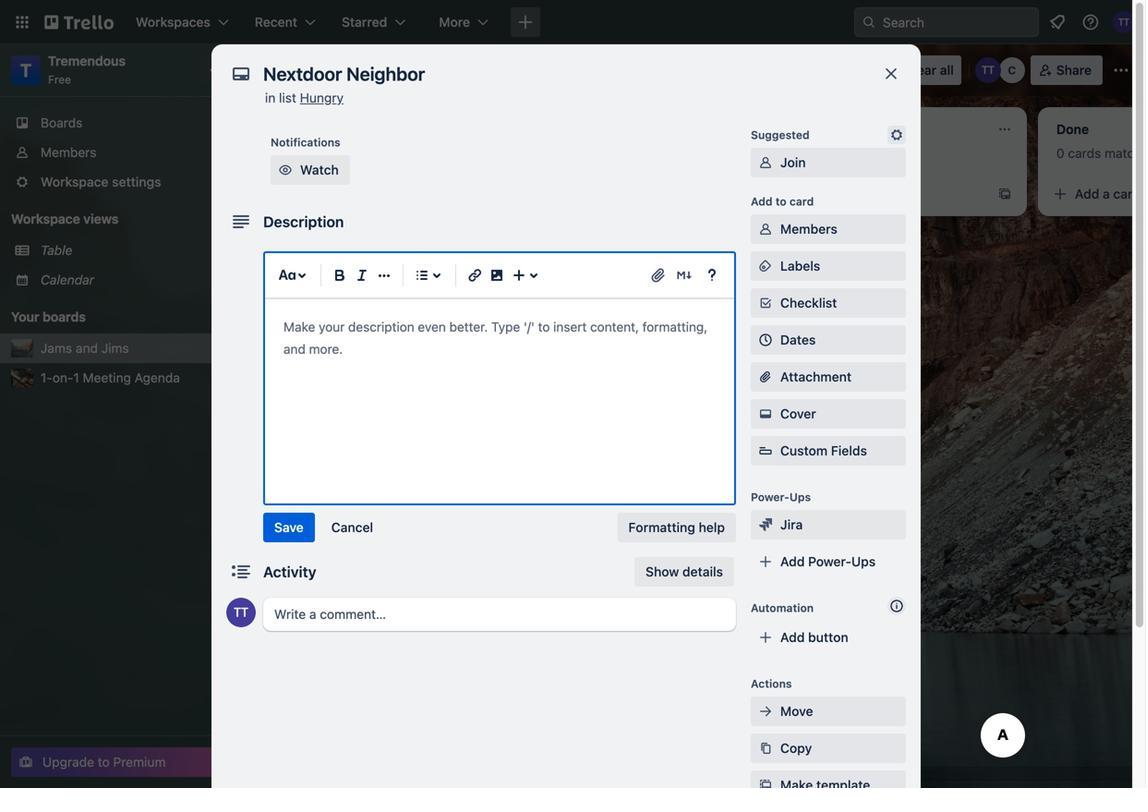 Task type: locate. For each thing, give the bounding box(es) containing it.
add inside 'button'
[[813, 186, 838, 201]]

add inside button
[[781, 630, 805, 645]]

jams and jims up hungry link
[[264, 60, 383, 80]]

1 inside 'button'
[[881, 62, 887, 78]]

jims
[[345, 60, 383, 80], [101, 341, 129, 356]]

0 down suggested
[[795, 146, 803, 161]]

in list hungry
[[265, 90, 344, 105]]

to right upgrade
[[98, 755, 110, 770]]

ups up jira
[[790, 491, 812, 504]]

match up add a card
[[843, 146, 880, 161]]

jams and jims inside "link"
[[41, 341, 129, 356]]

upgrade to premium
[[43, 755, 166, 770]]

1 horizontal spatial card
[[852, 186, 879, 201]]

sm image left the copy
[[757, 739, 775, 758]]

2 cards from the left
[[806, 146, 840, 161]]

cancel button
[[320, 513, 385, 543]]

upgrade
[[43, 755, 94, 770]]

meeting
[[83, 370, 131, 385]]

sm image left cover
[[757, 405, 775, 423]]

match left the f
[[1105, 146, 1143, 161]]

details
[[683, 564, 724, 579]]

2 match from the left
[[843, 146, 880, 161]]

sm image for move
[[757, 702, 775, 721]]

sm image down actions
[[757, 702, 775, 721]]

card inside 'button'
[[852, 186, 879, 201]]

show menu image
[[1113, 61, 1131, 79]]

link image
[[464, 264, 486, 287]]

create from template… image
[[998, 187, 1013, 201]]

cover link
[[751, 399, 907, 429]]

card right 'a'
[[852, 186, 879, 201]]

sm image for cover
[[757, 405, 775, 423]]

match
[[318, 146, 355, 161], [843, 146, 880, 161], [1105, 146, 1143, 161]]

card for add to card
[[790, 195, 815, 208]]

0 vertical spatial to
[[776, 195, 787, 208]]

t link
[[11, 55, 41, 85]]

add down automation
[[781, 630, 805, 645]]

1 match from the left
[[318, 146, 355, 161]]

show
[[646, 564, 680, 579]]

watch
[[300, 162, 339, 177]]

sm image left watch
[[276, 161, 295, 179]]

1 horizontal spatial 0
[[795, 146, 803, 161]]

power- up jira
[[751, 491, 790, 504]]

move link
[[751, 697, 907, 726]]

terry turtle (terryturtle) image right open information menu 'icon'
[[1114, 11, 1136, 33]]

terry turtle (terryturtle) image
[[226, 598, 256, 628]]

card down join
[[790, 195, 815, 208]]

tremendous link
[[48, 53, 126, 68]]

1 horizontal spatial and
[[311, 60, 341, 80]]

copy link
[[751, 734, 907, 763]]

0 down in
[[270, 146, 278, 161]]

your boards
[[11, 309, 86, 324]]

cards left the f
[[1069, 146, 1102, 161]]

0 horizontal spatial 0
[[270, 146, 278, 161]]

1 horizontal spatial to
[[776, 195, 787, 208]]

to
[[776, 195, 787, 208], [98, 755, 110, 770]]

0 vertical spatial terry turtle (terryturtle) image
[[1114, 11, 1136, 33]]

jims up 1-on-1 meeting agenda
[[101, 341, 129, 356]]

1 horizontal spatial terry turtle (terryturtle) image
[[1114, 11, 1136, 33]]

Search field
[[877, 8, 1039, 36]]

1 horizontal spatial filters
[[884, 146, 917, 161]]

1 filters from the left
[[359, 146, 392, 161]]

1 vertical spatial ups
[[852, 554, 876, 569]]

0 cards match filters
[[270, 146, 392, 161], [795, 146, 917, 161]]

sm image inside the labels link
[[757, 257, 775, 275]]

0 vertical spatial and
[[311, 60, 341, 80]]

jams inside "link"
[[41, 341, 72, 356]]

sm image for labels
[[757, 257, 775, 275]]

sm image down add to card
[[757, 220, 775, 238]]

sm image left join
[[757, 153, 775, 172]]

jams up list
[[264, 60, 307, 80]]

filters
[[359, 146, 392, 161], [884, 146, 917, 161]]

sm image inside copy link
[[757, 739, 775, 758]]

sm image left jira
[[757, 516, 775, 534]]

members link down boards
[[0, 138, 240, 167]]

3 cards from the left
[[1069, 146, 1102, 161]]

2 horizontal spatial match
[[1105, 146, 1143, 161]]

boards
[[43, 309, 86, 324]]

sm image inside cover link
[[757, 405, 775, 423]]

1 vertical spatial jams
[[41, 341, 72, 356]]

sm image
[[754, 55, 780, 81], [757, 153, 775, 172], [276, 161, 295, 179], [757, 257, 775, 275], [757, 516, 775, 534], [757, 702, 775, 721], [757, 739, 775, 758]]

1 vertical spatial terry turtle (terryturtle) image
[[976, 57, 1002, 83]]

jims left star or unstar board image on the left top of the page
[[345, 60, 383, 80]]

1 button
[[788, 55, 898, 85]]

1 vertical spatial jims
[[101, 341, 129, 356]]

1 horizontal spatial match
[[843, 146, 880, 161]]

terry turtle (terryturtle) image left c
[[976, 57, 1002, 83]]

to for add
[[776, 195, 787, 208]]

0 vertical spatial jams
[[264, 60, 307, 80]]

0 horizontal spatial 0 cards match filters
[[270, 146, 392, 161]]

more formatting image
[[373, 264, 396, 287]]

1 horizontal spatial ups
[[852, 554, 876, 569]]

1 horizontal spatial power-
[[809, 554, 852, 569]]

match up watch
[[318, 146, 355, 161]]

terry turtle (terryturtle) image
[[1114, 11, 1136, 33], [976, 57, 1002, 83]]

0 horizontal spatial and
[[76, 341, 98, 356]]

0 down share 'button'
[[1057, 146, 1065, 161]]

2 0 cards match filters from the left
[[795, 146, 917, 161]]

1 vertical spatial members
[[781, 221, 838, 237]]

sm image inside checklist link
[[757, 294, 775, 312]]

2 horizontal spatial cards
[[1069, 146, 1102, 161]]

members down boards
[[41, 145, 97, 160]]

table
[[41, 243, 73, 258]]

1 right 1-
[[73, 370, 79, 385]]

power- up automation
[[809, 554, 852, 569]]

cards down suggested
[[806, 146, 840, 161]]

cards
[[281, 146, 315, 161], [806, 146, 840, 161], [1069, 146, 1102, 161]]

add button button
[[751, 623, 907, 653]]

1 horizontal spatial jims
[[345, 60, 383, 80]]

power-
[[751, 491, 790, 504], [809, 554, 852, 569]]

1 horizontal spatial 0 cards match filters
[[795, 146, 917, 161]]

0 horizontal spatial jims
[[101, 341, 129, 356]]

and up hungry link
[[311, 60, 341, 80]]

jams and jims down your boards with 2 items element
[[41, 341, 129, 356]]

0 horizontal spatial ups
[[790, 491, 812, 504]]

0 horizontal spatial cards
[[281, 146, 315, 161]]

0 cards match filters up watch
[[270, 146, 392, 161]]

0 vertical spatial power-
[[751, 491, 790, 504]]

0 horizontal spatial to
[[98, 755, 110, 770]]

filters right watch button
[[359, 146, 392, 161]]

0 vertical spatial jims
[[345, 60, 383, 80]]

None text field
[[254, 57, 864, 91]]

star or unstar board image
[[403, 63, 418, 78]]

Board name text field
[[255, 55, 392, 85]]

1 horizontal spatial 1
[[881, 62, 887, 78]]

and inside text box
[[311, 60, 341, 80]]

power-ups
[[751, 491, 812, 504]]

1
[[881, 62, 887, 78], [73, 370, 79, 385]]

0 vertical spatial 1
[[881, 62, 887, 78]]

ups
[[790, 491, 812, 504], [852, 554, 876, 569]]

1 0 from the left
[[270, 146, 278, 161]]

0 vertical spatial members
[[41, 145, 97, 160]]

clear
[[905, 62, 937, 78]]

members
[[41, 145, 97, 160], [781, 221, 838, 237]]

sm image
[[888, 126, 907, 144], [757, 220, 775, 238], [757, 294, 775, 312], [757, 405, 775, 423], [757, 776, 775, 788]]

to down join
[[776, 195, 787, 208]]

1 vertical spatial jams and jims
[[41, 341, 129, 356]]

1 horizontal spatial jams
[[264, 60, 307, 80]]

0 horizontal spatial members
[[41, 145, 97, 160]]

suggested
[[751, 128, 810, 141]]

1 vertical spatial and
[[76, 341, 98, 356]]

0 horizontal spatial power-
[[751, 491, 790, 504]]

tremendous free
[[48, 53, 126, 86]]

all
[[941, 62, 955, 78]]

ups up add button button
[[852, 554, 876, 569]]

sm image for copy
[[757, 739, 775, 758]]

c
[[1009, 64, 1017, 77]]

1 horizontal spatial members
[[781, 221, 838, 237]]

0 horizontal spatial terry turtle (terryturtle) image
[[976, 57, 1002, 83]]

on-
[[52, 370, 73, 385]]

clear all button
[[898, 55, 962, 85]]

hungry link
[[300, 90, 344, 105]]

0 cards match f
[[1057, 146, 1147, 161]]

sm image inside move link
[[757, 702, 775, 721]]

0 horizontal spatial jams
[[41, 341, 72, 356]]

sm image down copy link
[[757, 776, 775, 788]]

0 horizontal spatial filters
[[359, 146, 392, 161]]

sm image for jira
[[757, 516, 775, 534]]

Write a comment text field
[[263, 598, 737, 631]]

and down your boards with 2 items element
[[76, 341, 98, 356]]

button
[[809, 630, 849, 645]]

jams and jims
[[264, 60, 383, 80], [41, 341, 129, 356]]

cards up watch
[[281, 146, 315, 161]]

1 vertical spatial power-
[[809, 554, 852, 569]]

0 horizontal spatial 1
[[73, 370, 79, 385]]

sm image inside join link
[[757, 153, 775, 172]]

0 vertical spatial members link
[[0, 138, 240, 167]]

members up labels
[[781, 221, 838, 237]]

custom fields
[[781, 443, 868, 458]]

0 vertical spatial jams and jims
[[264, 60, 383, 80]]

sm image inside watch button
[[276, 161, 295, 179]]

sm image left checklist
[[757, 294, 775, 312]]

cover
[[781, 406, 817, 421]]

jams up on-
[[41, 341, 72, 356]]

1 horizontal spatial jams and jims
[[264, 60, 383, 80]]

2 0 from the left
[[795, 146, 803, 161]]

1 left clear
[[881, 62, 887, 78]]

0 horizontal spatial match
[[318, 146, 355, 161]]

add down suggested
[[751, 195, 773, 208]]

formatting help
[[629, 520, 726, 535]]

3 match from the left
[[1105, 146, 1143, 161]]

add down jira
[[781, 554, 805, 569]]

sm image up 'add a card' 'button'
[[888, 126, 907, 144]]

add
[[813, 186, 838, 201], [751, 195, 773, 208], [781, 554, 805, 569], [781, 630, 805, 645]]

0 notifications image
[[1047, 11, 1069, 33]]

jams
[[264, 60, 307, 80], [41, 341, 72, 356]]

jira
[[781, 517, 803, 532]]

members link up the labels link
[[751, 214, 907, 244]]

0
[[270, 146, 278, 161], [795, 146, 803, 161], [1057, 146, 1065, 161]]

a
[[841, 186, 848, 201]]

formatting help link
[[618, 513, 737, 543]]

sm image left labels
[[757, 257, 775, 275]]

view markdown image
[[676, 266, 694, 285]]

0 cards match filters up add a card
[[795, 146, 917, 161]]

editor toolbar toolbar
[[273, 261, 727, 290]]

1 vertical spatial members link
[[751, 214, 907, 244]]

sm image up suggested
[[754, 55, 780, 81]]

0 horizontal spatial members link
[[0, 138, 240, 167]]

save
[[274, 520, 304, 535]]

2 horizontal spatial 0
[[1057, 146, 1065, 161]]

1 vertical spatial to
[[98, 755, 110, 770]]

0 horizontal spatial card
[[790, 195, 815, 208]]

members link
[[0, 138, 240, 167], [751, 214, 907, 244]]

power- inside add power-ups link
[[809, 554, 852, 569]]

1 horizontal spatial cards
[[806, 146, 840, 161]]

add left 'a'
[[813, 186, 838, 201]]

filters up 'add a card' 'button'
[[884, 146, 917, 161]]

dates
[[781, 332, 816, 348]]

back to home image
[[44, 7, 114, 37]]

show details
[[646, 564, 724, 579]]

0 horizontal spatial jams and jims
[[41, 341, 129, 356]]

upgrade to premium link
[[11, 748, 226, 777]]



Task type: describe. For each thing, give the bounding box(es) containing it.
actions
[[751, 677, 793, 690]]

attachment
[[781, 369, 852, 384]]

dates button
[[751, 325, 907, 355]]

search image
[[862, 15, 877, 30]]

sm image for watch
[[276, 161, 295, 179]]

2 filters from the left
[[884, 146, 917, 161]]

move
[[781, 704, 814, 719]]

primary element
[[0, 0, 1147, 44]]

text styles image
[[276, 264, 299, 287]]

show details link
[[635, 557, 735, 587]]

add for add power-ups
[[781, 554, 805, 569]]

to for upgrade
[[98, 755, 110, 770]]

checklist link
[[751, 288, 907, 318]]

calendar
[[41, 272, 94, 287]]

help
[[699, 520, 726, 535]]

hungry
[[300, 90, 344, 105]]

jims inside "link"
[[101, 341, 129, 356]]

free
[[48, 73, 71, 86]]

open information menu image
[[1082, 13, 1101, 31]]

boards
[[41, 115, 83, 130]]

sm image for checklist
[[757, 294, 775, 312]]

labels
[[781, 258, 821, 274]]

formatting
[[629, 520, 696, 535]]

checklist
[[781, 295, 838, 311]]

add power-ups link
[[751, 547, 907, 577]]

add for add a card
[[813, 186, 838, 201]]

copy
[[781, 741, 813, 756]]

description
[[263, 213, 344, 231]]

fields
[[832, 443, 868, 458]]

jams and jims inside text box
[[264, 60, 383, 80]]

1 horizontal spatial members link
[[751, 214, 907, 244]]

tremendous
[[48, 53, 126, 68]]

sm image for suggested
[[888, 126, 907, 144]]

1-
[[41, 370, 52, 385]]

Main content area, start typing to enter text. text field
[[284, 316, 716, 360]]

labels link
[[751, 251, 907, 281]]

automation
[[751, 602, 814, 615]]

save button
[[263, 513, 315, 543]]

0 vertical spatial ups
[[790, 491, 812, 504]]

card for add a card
[[852, 186, 879, 201]]

add to card
[[751, 195, 815, 208]]

1-on-1 meeting agenda
[[41, 370, 180, 385]]

lists image
[[411, 264, 433, 287]]

list
[[279, 90, 297, 105]]

sm image for join
[[757, 153, 775, 172]]

add a card button
[[784, 179, 987, 209]]

boards link
[[0, 108, 240, 138]]

add for add to card
[[751, 195, 773, 208]]

and inside "link"
[[76, 341, 98, 356]]

italic ⌘i image
[[351, 264, 373, 287]]

add a card
[[813, 186, 879, 201]]

workspace
[[11, 211, 80, 226]]

open help dialog image
[[701, 264, 724, 287]]

share button
[[1031, 55, 1104, 85]]

your
[[11, 309, 39, 324]]

join
[[781, 155, 806, 170]]

t
[[20, 59, 32, 81]]

1-on-1 meeting agenda link
[[41, 369, 229, 387]]

3 0 from the left
[[1057, 146, 1065, 161]]

add button
[[781, 630, 849, 645]]

image image
[[486, 264, 508, 287]]

attachment button
[[751, 362, 907, 392]]

add for add button
[[781, 630, 805, 645]]

jims inside text box
[[345, 60, 383, 80]]

1 0 cards match filters from the left
[[270, 146, 392, 161]]

custom
[[781, 443, 828, 458]]

agenda
[[135, 370, 180, 385]]

f
[[1146, 146, 1147, 161]]

your boards with 2 items element
[[11, 306, 187, 328]]

custom fields button
[[751, 442, 907, 460]]

clear all
[[905, 62, 955, 78]]

jams inside text box
[[264, 60, 307, 80]]

cancel
[[332, 520, 373, 535]]

jams and jims link
[[41, 339, 207, 358]]

bold ⌘b image
[[329, 264, 351, 287]]

views
[[83, 211, 119, 226]]

sm image for members
[[757, 220, 775, 238]]

1 cards from the left
[[281, 146, 315, 161]]

members for members link to the right
[[781, 221, 838, 237]]

in
[[265, 90, 276, 105]]

members for the leftmost members link
[[41, 145, 97, 160]]

activity
[[263, 563, 317, 581]]

watch button
[[271, 155, 350, 185]]

chestercheeetah (chestercheeetah) image
[[1000, 57, 1026, 83]]

premium
[[113, 755, 166, 770]]

c button
[[1000, 57, 1026, 83]]

1 vertical spatial 1
[[73, 370, 79, 385]]

create board or workspace image
[[517, 13, 535, 31]]

join link
[[751, 148, 907, 177]]

table link
[[41, 241, 229, 260]]

attach and insert link image
[[650, 266, 668, 285]]

calendar link
[[41, 271, 229, 289]]

add power-ups
[[781, 554, 876, 569]]

workspace views
[[11, 211, 119, 226]]

share
[[1057, 62, 1092, 78]]

notifications
[[271, 136, 341, 149]]



Task type: vqa. For each thing, say whether or not it's contained in the screenshot.
second match from the left
yes



